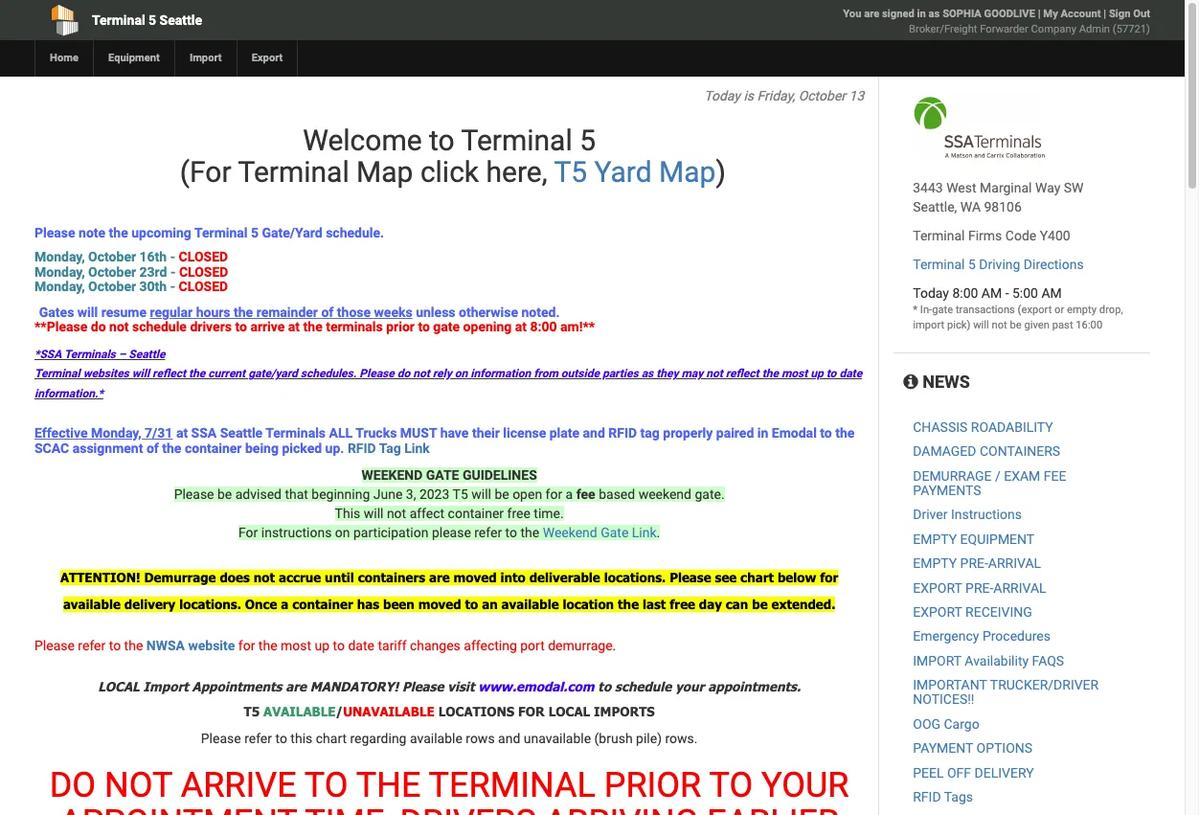 Task type: describe. For each thing, give the bounding box(es) containing it.
to right the prior
[[418, 319, 430, 334]]

damaged
[[914, 444, 977, 459]]

your
[[676, 679, 705, 695]]

not
[[104, 765, 172, 806]]

please refer to this chart regarding available rows and unavailable (brush pile) rows.
[[201, 731, 698, 746]]

chassis
[[914, 420, 968, 435]]

appointments.
[[709, 679, 801, 695]]

0 horizontal spatial link
[[405, 440, 430, 456]]

drivers
[[400, 803, 537, 816]]

please inside local import appointments are mandatory! please visit www.emodal.com to schedule your appointments. t5 available / unavailable locations for local imports
[[402, 679, 444, 695]]

off
[[948, 765, 972, 781]]

1 vertical spatial moved
[[418, 597, 462, 612]]

0 vertical spatial local
[[98, 679, 140, 695]]

october up resume
[[88, 279, 136, 294]]

remainder
[[257, 304, 318, 320]]

availability
[[965, 653, 1029, 669]]

advised
[[235, 487, 282, 502]]

0 horizontal spatial up
[[315, 639, 330, 654]]

do not arrive to the terminal prior to your appointment time, drivers arriving earlie
[[50, 765, 850, 816]]

fee
[[1044, 468, 1067, 484]]

of inside at ssa seattle terminals all trucks must have their license plate and rfid tag properly paired in emodal to the scac assignment of the container being picked up.
[[147, 440, 159, 456]]

today for today is friday, october 13
[[705, 88, 741, 104]]

will inside today                                                                                                                                                                                                                                                                                                                                                                                                                                                                                                                                                                                                                                                                                                           8:00 am - 5:00 am * in-gate transactions (export or empty drop, import pick) will not be given past 16:00
[[974, 319, 990, 332]]

the left nwsa
[[124, 639, 143, 654]]

the
[[356, 765, 421, 806]]

please down attention!
[[35, 639, 75, 654]]

be down guidelines on the left bottom
[[495, 487, 510, 502]]

rfid inside chassis roadability damaged containers demurrage / exam fee payments driver instructions empty equipment empty pre-arrival export pre-arrival export receiving emergency procedures import availability faqs important trucker/driver notices!! oog cargo payment options peel off delivery rfid tags
[[914, 790, 942, 805]]

trucker/driver
[[991, 678, 1099, 693]]

they
[[657, 368, 679, 381]]

way
[[1036, 180, 1061, 196]]

terminal 5 driving directions
[[914, 257, 1085, 272]]

*ssa terminals – seattle terminal websites will reflect the current gate/yard schedules. please do not rely on information from outside parties as they may not reflect the most up to date information.*
[[35, 348, 863, 400]]

given
[[1025, 319, 1050, 332]]

on inside 'weekend gate guidelines please be advised that beginning june 3, 2023 t5 will be open for a fee based weekend gate. this will not affect container free time. for instructions on participation please refer to the weekend gate link .'
[[335, 525, 350, 540]]

as inside *ssa terminals – seattle terminal websites will reflect the current gate/yard schedules. please do not rely on information from outside parties as they may not reflect the most up to date information.*
[[642, 368, 654, 381]]

rfid tag link link
[[348, 440, 434, 456]]

container inside attention! demurrage does not accrue until containers are moved into deliverable locations. please see chart below for available delivery locations. once a container has been moved to an available location the last free day can be extended.
[[293, 597, 353, 612]]

please inside *ssa terminals – seattle terminal websites will reflect the current gate/yard schedules. please do not rely on information from outside parties as they may not reflect the most up to date information.*
[[360, 368, 395, 381]]

important
[[914, 678, 988, 693]]

date inside *ssa terminals – seattle terminal websites will reflect the current gate/yard schedules. please do not rely on information from outside parties as they may not reflect the most up to date information.*
[[840, 368, 863, 381]]

seattle inside *ssa terminals – seattle terminal websites will reflect the current gate/yard schedules. please do not rely on information from outside parties as they may not reflect the most up to date information.*
[[129, 348, 165, 362]]

license
[[503, 426, 547, 441]]

click
[[421, 155, 479, 189]]

in inside at ssa seattle terminals all trucks must have their license plate and rfid tag properly paired in emodal to the scac assignment of the container being picked up.
[[758, 426, 769, 441]]

weekend
[[639, 487, 692, 502]]

can
[[726, 597, 749, 612]]

containers
[[980, 444, 1061, 459]]

sophia
[[943, 8, 982, 20]]

am!**
[[561, 319, 595, 334]]

- inside today                                                                                                                                                                                                                                                                                                                                                                                                                                                                                                                                                                                                                                                                                                           8:00 am - 5:00 am * in-gate transactions (export or empty drop, import pick) will not be given past 16:00
[[1006, 286, 1010, 301]]

the left ssa
[[162, 440, 182, 456]]

1 horizontal spatial available
[[410, 731, 463, 746]]

mandatory!
[[310, 679, 399, 695]]

be inside attention! demurrage does not accrue until containers are moved into deliverable locations. please see chart below for available delivery locations. once a container has been moved to an available location the last free day can be extended.
[[753, 597, 768, 612]]

june
[[374, 487, 403, 502]]

gate/yard
[[262, 225, 323, 241]]

t5 inside 'weekend gate guidelines please be advised that beginning june 3, 2023 t5 will be open for a fee based weekend gate. this will not affect container free time. for instructions on participation please refer to the weekend gate link .'
[[453, 487, 468, 502]]

2 horizontal spatial at
[[515, 319, 527, 334]]

not inside 'weekend gate guidelines please be advised that beginning june 3, 2023 t5 will be open for a fee based weekend gate. this will not affect container free time. for instructions on participation please refer to the weekend gate link .'
[[387, 506, 407, 521]]

the right the hours
[[234, 304, 253, 320]]

2 to from the left
[[710, 765, 753, 806]]

regarding
[[350, 731, 407, 746]]

not left rely
[[413, 368, 430, 381]]

today is friday, october 13
[[705, 88, 865, 104]]

nwsa website link
[[146, 639, 235, 654]]

to inside attention! demurrage does not accrue until containers are moved into deliverable locations. please see chart below for available delivery locations. once a container has been moved to an available location the last free day can be extended.
[[465, 597, 479, 612]]

in inside 'you are signed in as sophia goodlive | my account | sign out broker/freight forwarder company admin (57721)'
[[918, 8, 927, 20]]

scac
[[35, 440, 69, 456]]

account
[[1061, 8, 1102, 20]]

emergency procedures link
[[914, 629, 1051, 644]]

your
[[762, 765, 850, 806]]

please inside 'weekend gate guidelines please be advised that beginning june 3, 2023 t5 will be open for a fee based weekend gate. this will not affect container free time. for instructions on participation please refer to the weekend gate link .'
[[174, 487, 214, 502]]

not inside today                                                                                                                                                                                                                                                                                                                                                                                                                                                                                                                                                                                                                                                                                                           8:00 am - 5:00 am * in-gate transactions (export or empty drop, import pick) will not be given past 16:00
[[992, 319, 1008, 332]]

www.emodal.com
[[479, 679, 595, 695]]

home link
[[35, 40, 93, 77]]

0 vertical spatial pre-
[[961, 556, 989, 571]]

will inside gates will resume regular hours the remainder of those weeks unless otherwise noted. **please do not schedule drivers to arrive at the terminals prior to gate opening at 8:00 am!**
[[77, 304, 98, 320]]

schedule inside gates will resume regular hours the remainder of those weeks unless otherwise noted. **please do not schedule drivers to arrive at the terminals prior to gate opening at 8:00 am!**
[[132, 319, 187, 334]]

gate inside gates will resume regular hours the remainder of those weeks unless otherwise noted. **please do not schedule drivers to arrive at the terminals prior to gate opening at 8:00 am!**
[[433, 319, 460, 334]]

do inside *ssa terminals – seattle terminal websites will reflect the current gate/yard schedules. please do not rely on information from outside parties as they may not reflect the most up to date information.*
[[397, 368, 410, 381]]

outside
[[561, 368, 600, 381]]

demurrage / exam fee payments link
[[914, 468, 1067, 498]]

- right 16th on the top of the page
[[170, 250, 175, 265]]

location
[[563, 597, 614, 612]]

.
[[657, 525, 661, 540]]

my
[[1044, 8, 1059, 20]]

demurrage.
[[548, 639, 617, 654]]

2 export from the top
[[914, 605, 963, 620]]

imports
[[594, 704, 655, 719]]

to up mandatory!
[[333, 639, 345, 654]]

in-
[[921, 304, 933, 316]]

export pre-arrival link
[[914, 580, 1047, 596]]

all
[[329, 426, 353, 441]]

prior
[[604, 765, 702, 806]]

the inside attention! demurrage does not accrue until containers are moved into deliverable locations. please see chart below for available delivery locations. once a container has been moved to an available location the last free day can be extended.
[[618, 597, 639, 612]]

as inside 'you are signed in as sophia goodlive | my account | sign out broker/freight forwarder company admin (57721)'
[[929, 8, 941, 20]]

wa
[[961, 199, 981, 215]]

1 am from the left
[[982, 286, 1003, 301]]

please inside attention! demurrage does not accrue until containers are moved into deliverable locations. please see chart below for available delivery locations. once a container has been moved to an available location the last free day can be extended.
[[670, 570, 712, 586]]

payment
[[914, 741, 974, 756]]

procedures
[[983, 629, 1051, 644]]

unavailable
[[524, 731, 591, 746]]

welcome
[[303, 124, 422, 157]]

peel
[[914, 765, 945, 781]]

october left 13
[[799, 88, 846, 104]]

terminal 5 seattle image
[[914, 96, 1047, 159]]

5:00
[[1013, 286, 1039, 301]]

unless
[[416, 304, 456, 320]]

terminals inside at ssa seattle terminals all trucks must have their license plate and rfid tag properly paired in emodal to the scac assignment of the container being picked up.
[[266, 426, 326, 441]]

drop,
[[1100, 304, 1124, 316]]

oog
[[914, 717, 941, 732]]

terminal inside please note the upcoming terminal 5 gate/yard schedule. monday, october 16th - closed monday, october 23rd - closed monday, october 30th - closed
[[194, 225, 248, 241]]

1 horizontal spatial at
[[288, 319, 300, 334]]

based
[[599, 487, 636, 502]]

arrive
[[181, 765, 297, 806]]

the inside please note the upcoming terminal 5 gate/yard schedule. monday, october 16th - closed monday, october 23rd - closed monday, october 30th - closed
[[109, 225, 128, 241]]

hours
[[196, 304, 231, 320]]

sw
[[1065, 180, 1084, 196]]

out
[[1134, 8, 1151, 20]]

appointments
[[192, 679, 282, 695]]

into
[[501, 570, 526, 586]]

local import appointments are mandatory! please visit www.emodal.com to schedule your appointments. t5 available / unavailable locations for local imports
[[98, 679, 801, 719]]

once
[[245, 597, 277, 612]]

firms
[[969, 228, 1003, 243]]

until
[[325, 570, 354, 586]]

must
[[400, 426, 437, 441]]

info circle image
[[904, 374, 919, 391]]

gate inside today                                                                                                                                                                                                                                                                                                                                                                                                                                                                                                                                                                                                                                                                                                           8:00 am - 5:00 am * in-gate transactions (export or empty drop, import pick) will not be given past 16:00
[[933, 304, 954, 316]]

locations
[[439, 704, 515, 719]]

1 vertical spatial arrival
[[994, 580, 1047, 596]]

to left arrive
[[235, 319, 247, 334]]

y400
[[1040, 228, 1071, 243]]

transactions
[[956, 304, 1016, 316]]

have
[[441, 426, 469, 441]]

the up "emodal"
[[763, 368, 779, 381]]

website
[[188, 639, 235, 654]]

october down 'note'
[[88, 250, 136, 265]]

container inside at ssa seattle terminals all trucks must have their license plate and rfid tag properly paired in emodal to the scac assignment of the container being picked up.
[[185, 440, 242, 456]]

or
[[1055, 304, 1065, 316]]

today                                                                                                                                                                                                                                                                                                                                                                                                                                                                                                                                                                                                                                                                                                           8:00 am - 5:00 am * in-gate transactions (export or empty drop, import pick) will not be given past 16:00
[[914, 286, 1124, 332]]

pick)
[[948, 319, 971, 332]]

0 vertical spatial arrival
[[989, 556, 1042, 571]]

you
[[844, 8, 862, 20]]



Task type: vqa. For each thing, say whether or not it's contained in the screenshot.
Terminal 5 Seattle Seattle, Washington
no



Task type: locate. For each thing, give the bounding box(es) containing it.
to left this at the left bottom
[[276, 731, 287, 746]]

are inside 'you are signed in as sophia goodlive | my account | sign out broker/freight forwarder company admin (57721)'
[[865, 8, 880, 20]]

refer for please refer to this chart regarding available rows and unavailable (brush pile) rows.
[[245, 731, 272, 746]]

/ inside local import appointments are mandatory! please visit www.emodal.com to schedule your appointments. t5 available / unavailable locations for local imports
[[336, 704, 343, 719]]

0 horizontal spatial |
[[1039, 8, 1041, 20]]

2 horizontal spatial available
[[502, 597, 559, 612]]

0 horizontal spatial chart
[[316, 731, 347, 746]]

1 vertical spatial for
[[821, 570, 839, 586]]

visit
[[448, 679, 475, 695]]

1 map from the left
[[357, 155, 414, 189]]

up up "emodal"
[[811, 368, 824, 381]]

/ down mandatory!
[[336, 704, 343, 719]]

in
[[918, 8, 927, 20], [758, 426, 769, 441]]

- right 30th
[[170, 279, 175, 294]]

2 horizontal spatial container
[[448, 506, 504, 521]]

a inside attention! demurrage does not accrue until containers are moved into deliverable locations. please see chart below for available delivery locations. once a container has been moved to an available location the last free day can be extended.
[[281, 597, 289, 612]]

2023
[[420, 487, 450, 502]]

reflect right may
[[726, 368, 760, 381]]

most inside *ssa terminals – seattle terminal websites will reflect the current gate/yard schedules. please do not rely on information from outside parties as they may not reflect the most up to date information.*
[[782, 368, 808, 381]]

are right you
[[865, 8, 880, 20]]

t5 yard map link
[[554, 155, 716, 189]]

gate left "opening"
[[433, 319, 460, 334]]

gate up import
[[933, 304, 954, 316]]

1 empty from the top
[[914, 532, 958, 547]]

container up please
[[448, 506, 504, 521]]

available
[[264, 704, 336, 719]]

payment options link
[[914, 741, 1033, 756]]

0 vertical spatial moved
[[454, 570, 497, 586]]

1 horizontal spatial terminals
[[266, 426, 326, 441]]

to inside 'weekend gate guidelines please be advised that beginning june 3, 2023 t5 will be open for a fee based weekend gate. this will not affect container free time. for instructions on participation please refer to the weekend gate link .'
[[506, 525, 518, 540]]

0 horizontal spatial a
[[281, 597, 289, 612]]

do right **please
[[91, 319, 106, 334]]

local down 'delivery'
[[98, 679, 140, 695]]

**please
[[35, 319, 87, 334]]

not inside gates will resume regular hours the remainder of those weeks unless otherwise noted. **please do not schedule drivers to arrive at the terminals prior to gate opening at 8:00 am!**
[[109, 319, 129, 334]]

please inside please note the upcoming terminal 5 gate/yard schedule. monday, october 16th - closed monday, october 23rd - closed monday, october 30th - closed
[[35, 225, 75, 241]]

terminals left "all"
[[266, 426, 326, 441]]

(brush
[[595, 731, 633, 746]]

0 vertical spatial refer
[[475, 525, 502, 540]]

directions
[[1024, 257, 1085, 272]]

to inside at ssa seattle terminals all trucks must have their license plate and rfid tag properly paired in emodal to the scac assignment of the container being picked up.
[[821, 426, 833, 441]]

the down once on the left bottom of page
[[259, 639, 278, 654]]

at left ssa
[[176, 426, 188, 441]]

are down please
[[429, 570, 450, 586]]

link inside 'weekend gate guidelines please be advised that beginning june 3, 2023 t5 will be open for a fee based weekend gate. this will not affect container free time. for instructions on participation please refer to the weekend gate link .'
[[632, 525, 657, 540]]

delivery
[[124, 597, 176, 612]]

at inside at ssa seattle terminals all trucks must have their license plate and rfid tag properly paired in emodal to the scac assignment of the container being picked up.
[[176, 426, 188, 441]]

2 closed from the top
[[179, 264, 229, 280]]

date left tariff at left
[[348, 639, 375, 654]]

on down this
[[335, 525, 350, 540]]

terminal
[[429, 765, 596, 806]]

1 vertical spatial link
[[632, 525, 657, 540]]

1 vertical spatial are
[[429, 570, 450, 586]]

export receiving link
[[914, 605, 1033, 620]]

export up emergency
[[914, 605, 963, 620]]

0 horizontal spatial are
[[286, 679, 307, 695]]

do left rely
[[397, 368, 410, 381]]

5 left gate/yard
[[251, 225, 259, 241]]

0 horizontal spatial map
[[357, 155, 414, 189]]

0 horizontal spatial reflect
[[152, 368, 186, 381]]

3 closed from the top
[[179, 279, 228, 294]]

be left "advised"
[[218, 487, 232, 502]]

most up available
[[281, 639, 312, 654]]

1 vertical spatial export
[[914, 605, 963, 620]]

import inside local import appointments are mandatory! please visit www.emodal.com to schedule your appointments. t5 available / unavailable locations for local imports
[[143, 679, 189, 695]]

free down open
[[508, 506, 531, 521]]

reflect left "current" on the left of the page
[[152, 368, 186, 381]]

as up broker/freight
[[929, 8, 941, 20]]

1 vertical spatial locations.
[[179, 597, 241, 612]]

container
[[185, 440, 242, 456], [448, 506, 504, 521], [293, 597, 353, 612]]

a left the fee
[[566, 487, 573, 502]]

containers
[[358, 570, 426, 586]]

rfid down peel
[[914, 790, 942, 805]]

1 vertical spatial and
[[498, 731, 521, 746]]

seattle right –
[[129, 348, 165, 362]]

empty down driver
[[914, 532, 958, 547]]

as left they
[[642, 368, 654, 381]]

today inside today                                                                                                                                                                                                                                                                                                                                                                                                                                                                                                                                                                                                                                                                                                           8:00 am - 5:00 am * in-gate transactions (export or empty drop, import pick) will not be given past 16:00
[[914, 286, 950, 301]]

empty
[[1068, 304, 1097, 316]]

seattle inside terminal 5 seattle link
[[160, 12, 202, 28]]

resume
[[101, 304, 147, 320]]

1 horizontal spatial to
[[710, 765, 753, 806]]

(export
[[1018, 304, 1053, 316]]

8:00 inside gates will resume regular hours the remainder of those weeks unless otherwise noted. **please do not schedule drivers to arrive at the terminals prior to gate opening at 8:00 am!**
[[531, 319, 557, 334]]

do inside gates will resume regular hours the remainder of those weeks unless otherwise noted. **please do not schedule drivers to arrive at the terminals prior to gate opening at 8:00 am!**
[[91, 319, 106, 334]]

of left those in the top left of the page
[[321, 304, 334, 320]]

1 vertical spatial chart
[[316, 731, 347, 746]]

0 horizontal spatial on
[[335, 525, 350, 540]]

0 vertical spatial most
[[782, 368, 808, 381]]

most up "emodal"
[[782, 368, 808, 381]]

*
[[914, 304, 918, 316]]

the inside 'weekend gate guidelines please be advised that beginning june 3, 2023 t5 will be open for a fee based weekend gate. this will not affect container free time. for instructions on participation please refer to the weekend gate link .'
[[521, 525, 540, 540]]

to down open
[[506, 525, 518, 540]]

| left my
[[1039, 8, 1041, 20]]

and right plate
[[583, 426, 606, 441]]

1 vertical spatial in
[[758, 426, 769, 441]]

1 vertical spatial container
[[448, 506, 504, 521]]

free
[[508, 506, 531, 521], [670, 597, 696, 612]]

will
[[77, 304, 98, 320], [974, 319, 990, 332], [132, 368, 150, 381], [472, 487, 492, 502], [364, 506, 384, 521]]

1 horizontal spatial a
[[566, 487, 573, 502]]

1 vertical spatial gate
[[433, 319, 460, 334]]

attention!
[[60, 570, 140, 586]]

up inside *ssa terminals – seattle terminal websites will reflect the current gate/yard schedules. please do not rely on information from outside parties as they may not reflect the most up to date information.*
[[811, 368, 824, 381]]

1 vertical spatial terminals
[[266, 426, 326, 441]]

the left "current" on the left of the page
[[189, 368, 205, 381]]

please up 'day'
[[670, 570, 712, 586]]

1 horizontal spatial date
[[840, 368, 863, 381]]

opening
[[463, 319, 512, 334]]

equipment link
[[93, 40, 174, 77]]

not
[[109, 319, 129, 334], [992, 319, 1008, 332], [413, 368, 430, 381], [707, 368, 723, 381], [387, 506, 407, 521], [254, 570, 275, 586]]

8:00 inside today                                                                                                                                                                                                                                                                                                                                                                                                                                                                                                                                                                                                                                                                                                           8:00 am - 5:00 am * in-gate transactions (export or empty drop, import pick) will not be given past 16:00
[[953, 286, 979, 301]]

please
[[35, 225, 75, 241], [360, 368, 395, 381], [174, 487, 214, 502], [670, 570, 712, 586], [35, 639, 75, 654], [402, 679, 444, 695], [201, 731, 241, 746]]

import link
[[174, 40, 236, 77]]

0 vertical spatial import
[[190, 52, 222, 64]]

in right paired
[[758, 426, 769, 441]]

/ inside chassis roadability damaged containers demurrage / exam fee payments driver instructions empty equipment empty pre-arrival export pre-arrival export receiving emergency procedures import availability faqs important trucker/driver notices!! oog cargo payment options peel off delivery rfid tags
[[996, 468, 1001, 484]]

will inside *ssa terminals – seattle terminal websites will reflect the current gate/yard schedules. please do not rely on information from outside parties as they may not reflect the most up to date information.*
[[132, 368, 150, 381]]

empty equipment link
[[914, 532, 1035, 547]]

0 vertical spatial on
[[455, 368, 468, 381]]

past
[[1053, 319, 1074, 332]]

1 vertical spatial today
[[914, 286, 950, 301]]

moved up an
[[454, 570, 497, 586]]

0 vertical spatial schedule
[[132, 319, 187, 334]]

5 inside the welcome to terminal 5 (for terminal map click here, t5 yard map )
[[580, 124, 596, 157]]

0 horizontal spatial free
[[508, 506, 531, 521]]

below
[[778, 570, 817, 586]]

2 | from the left
[[1104, 8, 1107, 20]]

their
[[472, 426, 500, 441]]

1 closed from the top
[[179, 250, 228, 265]]

pre- down empty pre-arrival link
[[966, 580, 994, 596]]

2 vertical spatial are
[[286, 679, 307, 695]]

1 horizontal spatial link
[[632, 525, 657, 540]]

please left 'note'
[[35, 225, 75, 241]]

moved
[[454, 570, 497, 586], [418, 597, 462, 612]]

0 horizontal spatial am
[[982, 286, 1003, 301]]

at right arrive
[[288, 319, 300, 334]]

to inside *ssa terminals – seattle terminal websites will reflect the current gate/yard schedules. please do not rely on information from outside parties as they may not reflect the most up to date information.*
[[827, 368, 837, 381]]

gate
[[601, 525, 629, 540]]

13
[[850, 88, 865, 104]]

up
[[811, 368, 824, 381], [315, 639, 330, 654]]

up up mandatory!
[[315, 639, 330, 654]]

rely
[[433, 368, 452, 381]]

1 horizontal spatial on
[[455, 368, 468, 381]]

0 horizontal spatial do
[[91, 319, 106, 334]]

2 reflect from the left
[[726, 368, 760, 381]]

not inside attention! demurrage does not accrue until containers are moved into deliverable locations. please see chart below for available delivery locations. once a container has been moved to an available location the last free day can be extended.
[[254, 570, 275, 586]]

to inside the welcome to terminal 5 (for terminal map click here, t5 yard map )
[[429, 124, 455, 157]]

schedule
[[132, 319, 187, 334], [615, 679, 672, 695]]

0 horizontal spatial 8:00
[[531, 319, 557, 334]]

terminals inside *ssa terminals – seattle terminal websites will reflect the current gate/yard schedules. please do not rely on information from outside parties as they may not reflect the most up to date information.*
[[64, 348, 116, 362]]

not up –
[[109, 319, 129, 334]]

2 empty from the top
[[914, 556, 958, 571]]

participation
[[354, 525, 429, 540]]

0 horizontal spatial locations.
[[179, 597, 241, 612]]

1 horizontal spatial rfid
[[609, 426, 637, 441]]

websites
[[83, 368, 129, 381]]

a right once on the left bottom of page
[[281, 597, 289, 612]]

2 am from the left
[[1042, 286, 1063, 301]]

7/31
[[145, 426, 173, 441]]

the down time.
[[521, 525, 540, 540]]

tariff
[[378, 639, 407, 654]]

to left an
[[465, 597, 479, 612]]

driver instructions link
[[914, 507, 1023, 523]]

date left info circle icon
[[840, 368, 863, 381]]

gate
[[426, 468, 459, 483]]

1 horizontal spatial /
[[996, 468, 1001, 484]]

import down nwsa
[[143, 679, 189, 695]]

free left 'day'
[[670, 597, 696, 612]]

1 horizontal spatial chart
[[741, 570, 774, 586]]

1 horizontal spatial gate
[[933, 304, 954, 316]]

1 horizontal spatial in
[[918, 8, 927, 20]]

schedule inside local import appointments are mandatory! please visit www.emodal.com to schedule your appointments. t5 available / unavailable locations for local imports
[[615, 679, 672, 695]]

will down guidelines on the left bottom
[[472, 487, 492, 502]]

0 vertical spatial up
[[811, 368, 824, 381]]

0 horizontal spatial most
[[281, 639, 312, 654]]

3,
[[406, 487, 416, 502]]

of inside gates will resume regular hours the remainder of those weeks unless otherwise noted. **please do not schedule drivers to arrive at the terminals prior to gate opening at 8:00 am!**
[[321, 304, 334, 320]]

for inside attention! demurrage does not accrue until containers are moved into deliverable locations. please see chart below for available delivery locations. once a container has been moved to an available location the last free day can be extended.
[[821, 570, 839, 586]]

1 horizontal spatial and
[[583, 426, 606, 441]]

arrival up receiving
[[994, 580, 1047, 596]]

5 up equipment
[[149, 12, 156, 28]]

arrival down equipment
[[989, 556, 1042, 571]]

1 horizontal spatial 8:00
[[953, 286, 979, 301]]

0 horizontal spatial date
[[348, 639, 375, 654]]

1 vertical spatial empty
[[914, 556, 958, 571]]

on inside *ssa terminals – seattle terminal websites will reflect the current gate/yard schedules. please do not rely on information from outside parties as they may not reflect the most up to date information.*
[[455, 368, 468, 381]]

0 horizontal spatial local
[[98, 679, 140, 695]]

0 vertical spatial empty
[[914, 532, 958, 547]]

1 horizontal spatial most
[[782, 368, 808, 381]]

1 export from the top
[[914, 580, 963, 596]]

export
[[252, 52, 283, 64]]

1 horizontal spatial as
[[929, 8, 941, 20]]

will down june
[[364, 506, 384, 521]]

pile)
[[636, 731, 662, 746]]

today for today                                                                                                                                                                                                                                                                                                                                                                                                                                                                                                                                                                                                                                                                                                           8:00 am - 5:00 am * in-gate transactions (export or empty drop, import pick) will not be given past 16:00
[[914, 286, 950, 301]]

1 horizontal spatial |
[[1104, 8, 1107, 20]]

please up arrive
[[201, 731, 241, 746]]

driving
[[980, 257, 1021, 272]]

be inside today                                                                                                                                                                                                                                                                                                                                                                                                                                                                                                                                                                                                                                                                                                           8:00 am - 5:00 am * in-gate transactions (export or empty drop, import pick) will not be given past 16:00
[[1011, 319, 1022, 332]]

unavailable
[[343, 704, 435, 719]]

1 horizontal spatial are
[[429, 570, 450, 586]]

am up transactions
[[982, 286, 1003, 301]]

0 vertical spatial are
[[865, 8, 880, 20]]

fee
[[577, 487, 596, 502]]

to left nwsa
[[109, 639, 121, 654]]

terminals up websites
[[64, 348, 116, 362]]

seattle right ssa
[[220, 426, 263, 441]]

free inside attention! demurrage does not accrue until containers are moved into deliverable locations. please see chart below for available delivery locations. once a container has been moved to an available location the last free day can be extended.
[[670, 597, 696, 612]]

available
[[63, 597, 121, 612], [502, 597, 559, 612], [410, 731, 463, 746]]

2 vertical spatial for
[[238, 639, 255, 654]]

import
[[914, 653, 962, 669]]

arriving
[[545, 803, 699, 816]]

1 horizontal spatial t5
[[453, 487, 468, 502]]

terminal 5 seattle link
[[35, 0, 483, 40]]

equipment
[[108, 52, 160, 64]]

0 vertical spatial locations.
[[604, 570, 666, 586]]

a inside 'weekend gate guidelines please be advised that beginning june 3, 2023 t5 will be open for a fee based weekend gate. this will not affect container free time. for instructions on participation please refer to the weekend gate link .'
[[566, 487, 573, 502]]

2 horizontal spatial rfid
[[914, 790, 942, 805]]

1 vertical spatial up
[[315, 639, 330, 654]]

2 vertical spatial container
[[293, 597, 353, 612]]

october left 23rd
[[88, 264, 136, 280]]

0 horizontal spatial available
[[63, 597, 121, 612]]

98106
[[985, 199, 1022, 215]]

0 horizontal spatial terminals
[[64, 348, 116, 362]]

t5 inside local import appointments are mandatory! please visit www.emodal.com to schedule your appointments. t5 available / unavailable locations for local imports
[[244, 704, 260, 719]]

1 vertical spatial refer
[[78, 639, 106, 654]]

damaged containers link
[[914, 444, 1061, 459]]

the left "terminals"
[[303, 319, 323, 334]]

0 vertical spatial gate
[[933, 304, 954, 316]]

weekend
[[362, 468, 423, 483]]

5
[[149, 12, 156, 28], [580, 124, 596, 157], [251, 225, 259, 241], [969, 257, 976, 272]]

not right may
[[707, 368, 723, 381]]

please down ssa
[[174, 487, 214, 502]]

0 horizontal spatial rfid
[[348, 440, 376, 456]]

free inside 'weekend gate guidelines please be advised that beginning june 3, 2023 t5 will be open for a fee based weekend gate. this will not affect container free time. for instructions on participation please refer to the weekend gate link .'
[[508, 506, 531, 521]]

tag
[[379, 440, 401, 456]]

container down until
[[293, 597, 353, 612]]

for right below
[[821, 570, 839, 586]]

of right assignment
[[147, 440, 159, 456]]

t5 right 2023
[[453, 487, 468, 502]]

seattle for terminal
[[160, 12, 202, 28]]

terminal firms code y400
[[914, 228, 1071, 243]]

| left the sign
[[1104, 8, 1107, 20]]

0 vertical spatial free
[[508, 506, 531, 521]]

not up once on the left bottom of page
[[254, 570, 275, 586]]

chart inside attention! demurrage does not accrue until containers are moved into deliverable locations. please see chart below for available delivery locations. once a container has been moved to an available location the last free day can be extended.
[[741, 570, 774, 586]]

1 horizontal spatial locations.
[[604, 570, 666, 586]]

will down transactions
[[974, 319, 990, 332]]

container inside 'weekend gate guidelines please be advised that beginning june 3, 2023 t5 will be open for a fee based weekend gate. this will not affect container free time. for instructions on participation please refer to the weekend gate link .'
[[448, 506, 504, 521]]

please note the upcoming terminal 5 gate/yard schedule. monday, october 16th - closed monday, october 23rd - closed monday, october 30th - closed
[[35, 225, 384, 294]]

paired
[[717, 426, 755, 441]]

this
[[291, 731, 313, 746]]

1 vertical spatial of
[[147, 440, 159, 456]]

chassis roadability link
[[914, 420, 1054, 435]]

arrival
[[989, 556, 1042, 571], [994, 580, 1047, 596]]

emodal
[[772, 426, 817, 441]]

weeks
[[374, 304, 413, 320]]

map left the click
[[357, 155, 414, 189]]

refer
[[475, 525, 502, 540], [78, 639, 106, 654], [245, 731, 272, 746]]

to up imports
[[598, 679, 612, 695]]

nwsa
[[146, 639, 185, 654]]

2 horizontal spatial are
[[865, 8, 880, 20]]

0 vertical spatial seattle
[[160, 12, 202, 28]]

is
[[744, 88, 754, 104]]

available down local import appointments are mandatory! please visit www.emodal.com to schedule your appointments. t5 available / unavailable locations for local imports
[[410, 731, 463, 746]]

0 vertical spatial of
[[321, 304, 334, 320]]

attention! demurrage does not accrue until containers are moved into deliverable locations. please see chart below for available delivery locations. once a container has been moved to an available location the last free day can be extended.
[[60, 570, 839, 612]]

2 map from the left
[[659, 155, 716, 189]]

refer for please refer to the nwsa website for the most up to date tariff changes affecting port demurrage.
[[78, 639, 106, 654]]

1 horizontal spatial schedule
[[615, 679, 672, 695]]

locations. up last
[[604, 570, 666, 586]]

weekend
[[543, 525, 598, 540]]

that
[[285, 487, 308, 502]]

1 horizontal spatial local
[[549, 704, 591, 719]]

are inside local import appointments are mandatory! please visit www.emodal.com to schedule your appointments. t5 available / unavailable locations for local imports
[[286, 679, 307, 695]]

welcome to terminal 5 (for terminal map click here, t5 yard map )
[[173, 124, 726, 189]]

to
[[429, 124, 455, 157], [235, 319, 247, 334], [418, 319, 430, 334], [827, 368, 837, 381], [821, 426, 833, 441], [506, 525, 518, 540], [465, 597, 479, 612], [109, 639, 121, 654], [333, 639, 345, 654], [598, 679, 612, 695], [276, 731, 287, 746]]

0 vertical spatial and
[[583, 426, 606, 441]]

admin
[[1080, 23, 1111, 35]]

today up in-
[[914, 286, 950, 301]]

available down attention!
[[63, 597, 121, 612]]

west
[[947, 180, 977, 196]]

0 vertical spatial today
[[705, 88, 741, 104]]

0 horizontal spatial at
[[176, 426, 188, 441]]

time,
[[305, 803, 392, 816]]

1 vertical spatial seattle
[[129, 348, 165, 362]]

0 horizontal spatial to
[[305, 765, 348, 806]]

5 inside please note the upcoming terminal 5 gate/yard schedule. monday, october 16th - closed monday, october 23rd - closed monday, october 30th - closed
[[251, 225, 259, 241]]

0 horizontal spatial schedule
[[132, 319, 187, 334]]

at right "opening"
[[515, 319, 527, 334]]

8:00
[[953, 286, 979, 301], [531, 319, 557, 334]]

0 vertical spatial for
[[546, 487, 563, 502]]

to inside local import appointments are mandatory! please visit www.emodal.com to schedule your appointments. t5 available / unavailable locations for local imports
[[598, 679, 612, 695]]

in right signed
[[918, 8, 927, 20]]

1 to from the left
[[305, 765, 348, 806]]

company
[[1032, 23, 1077, 35]]

are inside attention! demurrage does not accrue until containers are moved into deliverable locations. please see chart below for available delivery locations. once a container has been moved to an available location the last free day can be extended.
[[429, 570, 450, 586]]

0 horizontal spatial in
[[758, 426, 769, 441]]

link right the gate
[[632, 525, 657, 540]]

from
[[534, 368, 559, 381]]

1 vertical spatial /
[[336, 704, 343, 719]]

t5 inside the welcome to terminal 5 (for terminal map click here, t5 yard map )
[[554, 155, 588, 189]]

and inside at ssa seattle terminals all trucks must have their license plate and rfid tag properly paired in emodal to the scac assignment of the container being picked up.
[[583, 426, 606, 441]]

for right website on the bottom left
[[238, 639, 255, 654]]

please left visit
[[402, 679, 444, 695]]

refer inside 'weekend gate guidelines please be advised that beginning june 3, 2023 t5 will be open for a fee based weekend gate. this will not affect container free time. for instructions on participation please refer to the weekend gate link .'
[[475, 525, 502, 540]]

- right 23rd
[[171, 264, 176, 280]]

seattle inside at ssa seattle terminals all trucks must have their license plate and rfid tag properly paired in emodal to the scac assignment of the container being picked up.
[[220, 426, 263, 441]]

1 horizontal spatial import
[[190, 52, 222, 64]]

the left last
[[618, 597, 639, 612]]

(57721)
[[1113, 23, 1151, 35]]

parties
[[603, 368, 639, 381]]

today left the is
[[705, 88, 741, 104]]

1 reflect from the left
[[152, 368, 186, 381]]

terminal inside *ssa terminals – seattle terminal websites will reflect the current gate/yard schedules. please do not rely on information from outside parties as they may not reflect the most up to date information.*
[[35, 368, 80, 381]]

1 vertical spatial schedule
[[615, 679, 672, 695]]

0 vertical spatial link
[[405, 440, 430, 456]]

1 vertical spatial import
[[143, 679, 189, 695]]

for
[[239, 525, 258, 540]]

the right "emodal"
[[836, 426, 855, 441]]

export
[[914, 580, 963, 596], [914, 605, 963, 620]]

and
[[583, 426, 606, 441], [498, 731, 521, 746]]

0 vertical spatial in
[[918, 8, 927, 20]]

1 | from the left
[[1039, 8, 1041, 20]]

/ left the exam
[[996, 468, 1001, 484]]

2 horizontal spatial t5
[[554, 155, 588, 189]]

empty down the empty equipment link
[[914, 556, 958, 571]]

1 vertical spatial pre-
[[966, 580, 994, 596]]

refer left this at the left bottom
[[245, 731, 272, 746]]

local up unavailable
[[549, 704, 591, 719]]

1 horizontal spatial do
[[397, 368, 410, 381]]

0 horizontal spatial t5
[[244, 704, 260, 719]]

payments
[[914, 483, 982, 498]]

for inside 'weekend gate guidelines please be advised that beginning june 3, 2023 t5 will be open for a fee based weekend gate. this will not affect container free time. for instructions on participation please refer to the weekend gate link .'
[[546, 487, 563, 502]]

1 vertical spatial 8:00
[[531, 319, 557, 334]]

be right can
[[753, 597, 768, 612]]

5 left driving
[[969, 257, 976, 272]]

otherwise
[[459, 304, 519, 320]]

t5
[[554, 155, 588, 189], [453, 487, 468, 502], [244, 704, 260, 719]]

1 vertical spatial on
[[335, 525, 350, 540]]

seattle for at
[[220, 426, 263, 441]]

am up "or"
[[1042, 286, 1063, 301]]

2 horizontal spatial refer
[[475, 525, 502, 540]]

rfid inside at ssa seattle terminals all trucks must have their license plate and rfid tag properly paired in emodal to the scac assignment of the container being picked up.
[[609, 426, 637, 441]]

gate.
[[695, 487, 725, 502]]



